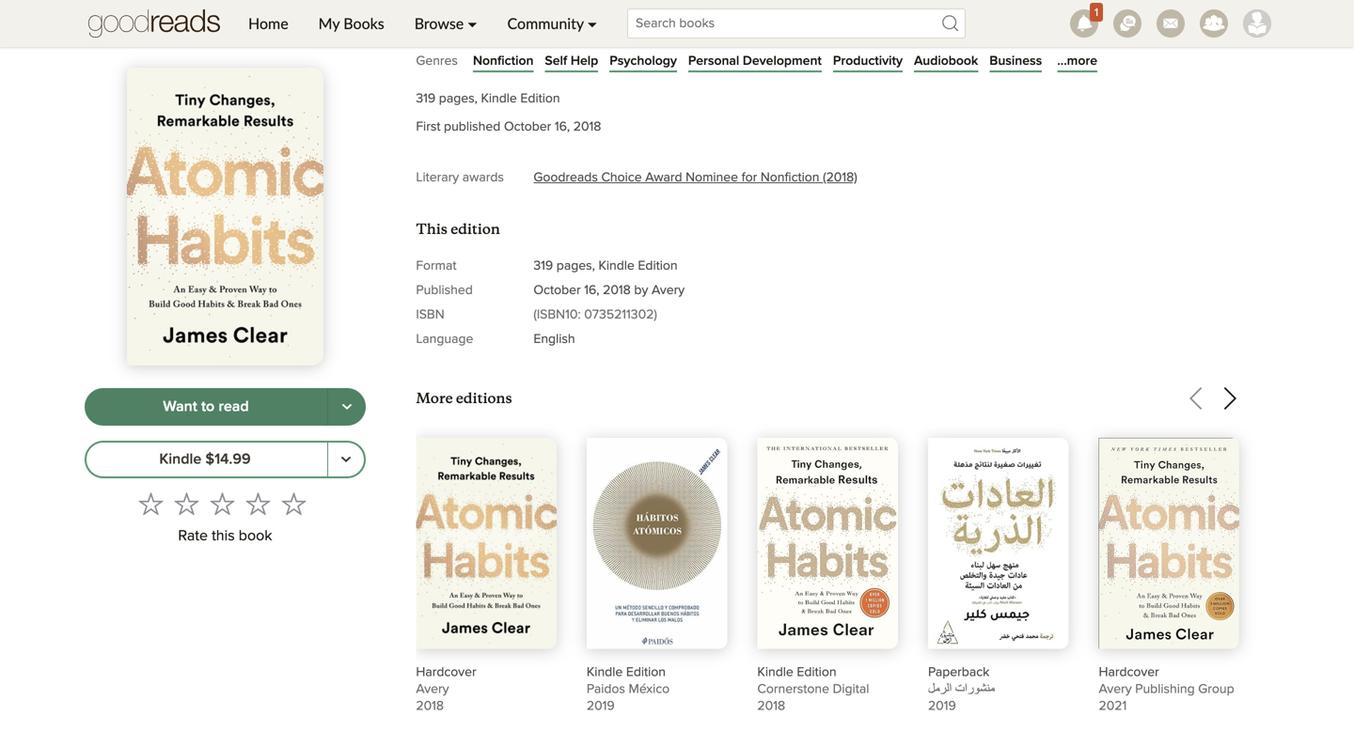 Task type: vqa. For each thing, say whether or not it's contained in the screenshot.
1st Book Cover "image" from left
yes



Task type: describe. For each thing, give the bounding box(es) containing it.
literary awards
[[416, 171, 504, 184]]

edition down self
[[521, 92, 560, 105]]

1 vertical spatial october
[[534, 284, 581, 297]]

rate
[[178, 529, 208, 544]]

edition up by
[[638, 260, 678, 273]]

my
[[319, 14, 340, 32]]

▾ for browse ▾
[[468, 14, 477, 32]]

published
[[416, 284, 473, 297]]

book cover image for kindle edition paidos méxico 2019
[[587, 438, 727, 654]]

0 horizontal spatial 16,
[[555, 120, 570, 134]]

paperback منشورات الرمل 2019
[[928, 666, 995, 713]]

this
[[212, 529, 235, 544]]

2021
[[1099, 700, 1127, 713]]

my books link
[[303, 0, 399, 47]]

▾ for community ▾
[[588, 14, 597, 32]]

$14.99
[[205, 452, 251, 467]]

awards
[[463, 171, 504, 184]]

rate 2 out of 5 image
[[174, 492, 199, 516]]

1
[[1095, 7, 1099, 18]]

home link
[[233, 0, 303, 47]]

literary
[[416, 171, 459, 184]]

books
[[344, 14, 384, 32]]

browse ▾ link
[[399, 0, 492, 47]]

publishing
[[1136, 683, 1195, 696]]

isbn
[[416, 309, 445, 322]]

1 vertical spatial 319
[[534, 260, 553, 273]]

book cover image for kindle edition cornerstone digital 2018
[[758, 438, 898, 651]]

hardcover avery publishing group 2021
[[1099, 666, 1235, 713]]

nominee
[[686, 171, 738, 184]]

business
[[990, 55, 1042, 68]]

genres
[[416, 55, 458, 68]]

for
[[742, 171, 757, 184]]

avery for hardcover avery publishing group 2021
[[1099, 683, 1132, 696]]

...more button
[[1058, 52, 1098, 71]]

language
[[416, 333, 474, 346]]

psychology link
[[610, 52, 677, 71]]

kindle for kindle edition cornerstone digital 2018
[[758, 666, 794, 679]]

kindle edition paidos méxico 2019
[[587, 666, 670, 713]]

more
[[416, 390, 453, 408]]

choice
[[601, 171, 642, 184]]

development
[[743, 55, 822, 68]]

hardcover avery 2018
[[416, 666, 477, 713]]

top genres for this book element
[[416, 50, 1270, 79]]

goodreads choice award nominee for nonfiction (2018)
[[534, 171, 858, 184]]

kindle edition cornerstone digital 2018
[[758, 666, 869, 713]]

0 horizontal spatial 319
[[416, 92, 436, 105]]

personal development link
[[688, 52, 822, 71]]

more editions
[[416, 390, 512, 408]]

browse ▾
[[415, 14, 477, 32]]

browse
[[415, 14, 464, 32]]

personal
[[688, 55, 740, 68]]

award
[[645, 171, 682, 184]]

kindle up first published october 16, 2018
[[481, 92, 517, 105]]

(isbn10: 0735211302)
[[534, 309, 657, 322]]

2019 inside paperback منشورات الرمل 2019
[[928, 700, 956, 713]]

méxico
[[629, 683, 670, 696]]

audiobook
[[914, 55, 979, 68]]

paidos
[[587, 683, 625, 696]]

1 vertical spatial 319 pages, kindle edition
[[534, 260, 678, 273]]

0 vertical spatial pages,
[[439, 92, 478, 105]]

rate this book
[[178, 529, 272, 544]]

business link
[[990, 52, 1042, 71]]

...more
[[1058, 55, 1098, 68]]

hardcover for publishing
[[1099, 666, 1160, 679]]

goodreads
[[534, 171, 598, 184]]

hardcover for 2018
[[416, 666, 477, 679]]

editions
[[456, 390, 512, 408]]

rate 5 out of 5 image
[[282, 492, 306, 516]]

edition inside kindle edition cornerstone digital 2018
[[797, 666, 837, 679]]

book cover image for hardcover avery publishing group 2021
[[1099, 438, 1240, 651]]

my books
[[319, 14, 384, 32]]

2018 inside hardcover avery 2018
[[416, 700, 444, 713]]

productivity
[[833, 55, 903, 68]]

home
[[248, 14, 288, 32]]



Task type: locate. For each thing, give the bounding box(es) containing it.
319 pages, kindle edition up october 16, 2018 by avery
[[534, 260, 678, 273]]

0 horizontal spatial 2019
[[587, 700, 615, 713]]

pages,
[[439, 92, 478, 105], [557, 260, 595, 273]]

0 horizontal spatial avery
[[416, 683, 449, 696]]

first published october 16, 2018
[[416, 120, 601, 134]]

this edition
[[416, 221, 500, 238]]

home image
[[88, 0, 220, 47]]

paperback
[[928, 666, 990, 679]]

want to read
[[163, 400, 249, 415]]

1 horizontal spatial 319
[[534, 260, 553, 273]]

1 vertical spatial pages,
[[557, 260, 595, 273]]

avery for hardcover avery 2018
[[416, 683, 449, 696]]

2018 inside kindle edition cornerstone digital 2018
[[758, 700, 786, 713]]

▾ up "help"
[[588, 14, 597, 32]]

الرمل
[[928, 683, 952, 696]]

book
[[239, 529, 272, 544]]

kindle up cornerstone
[[758, 666, 794, 679]]

self help
[[545, 55, 598, 68]]

book cover image
[[416, 438, 557, 651], [587, 438, 727, 654], [758, 438, 898, 651], [928, 438, 1069, 653], [1099, 438, 1240, 651]]

kindle inside kindle edition cornerstone digital 2018
[[758, 666, 794, 679]]

rate 3 out of 5 image
[[210, 492, 235, 516]]

1 horizontal spatial avery
[[652, 284, 685, 297]]

319 pages, kindle edition
[[416, 92, 560, 105], [534, 260, 678, 273]]

help
[[571, 55, 598, 68]]

1 horizontal spatial 2019
[[928, 700, 956, 713]]

0 vertical spatial 16,
[[555, 120, 570, 134]]

avery
[[652, 284, 685, 297], [416, 683, 449, 696], [1099, 683, 1132, 696]]

kindle inside kindle edition paidos méxico 2019
[[587, 666, 623, 679]]

digital
[[833, 683, 869, 696]]

this
[[416, 221, 448, 238]]

first
[[416, 120, 441, 134]]

pages, up "published"
[[439, 92, 478, 105]]

edition
[[521, 92, 560, 105], [638, 260, 678, 273], [626, 666, 666, 679], [797, 666, 837, 679]]

self
[[545, 55, 567, 68]]

5 book cover image from the left
[[1099, 438, 1240, 651]]

cornerstone
[[758, 683, 830, 696]]

hardcover inside "hardcover avery publishing group 2021"
[[1099, 666, 1160, 679]]

nonfiction left self
[[473, 55, 534, 68]]

None search field
[[612, 8, 981, 39]]

october 16, 2018 by avery
[[534, 284, 685, 297]]

1 horizontal spatial hardcover
[[1099, 666, 1160, 679]]

kindle up rate 2 out of 5 'icon'
[[159, 452, 202, 467]]

2 hardcover from the left
[[1099, 666, 1160, 679]]

personal development
[[688, 55, 822, 68]]

16, up (isbn10: 0735211302)
[[584, 284, 600, 297]]

october right "published"
[[504, 120, 551, 134]]

1 hardcover from the left
[[416, 666, 477, 679]]

by
[[634, 284, 648, 297]]

edition up méxico
[[626, 666, 666, 679]]

(2018)
[[823, 171, 858, 184]]

want
[[163, 400, 197, 415]]

want to read button
[[85, 388, 328, 426]]

community
[[507, 14, 584, 32]]

1 horizontal spatial 16,
[[584, 284, 600, 297]]

1 horizontal spatial pages,
[[557, 260, 595, 273]]

avery inside "hardcover avery publishing group 2021"
[[1099, 683, 1132, 696]]

1 vertical spatial nonfiction
[[761, 171, 820, 184]]

2 ▾ from the left
[[588, 14, 597, 32]]

edition
[[451, 221, 500, 238]]

nonfiction right the 'for'
[[761, 171, 820, 184]]

0 vertical spatial october
[[504, 120, 551, 134]]

kindle for kindle $14.99
[[159, 452, 202, 467]]

319 up first
[[416, 92, 436, 105]]

0735211302)
[[584, 309, 657, 322]]

kindle
[[481, 92, 517, 105], [599, 260, 635, 273], [159, 452, 202, 467], [587, 666, 623, 679], [758, 666, 794, 679]]

edition up cornerstone
[[797, 666, 837, 679]]

avery inside hardcover avery 2018
[[416, 683, 449, 696]]

rate 4 out of 5 image
[[246, 492, 270, 516]]

pages, up october 16, 2018 by avery
[[557, 260, 595, 273]]

kindle $14.99
[[159, 452, 251, 467]]

16,
[[555, 120, 570, 134], [584, 284, 600, 297]]

nonfiction link
[[473, 52, 534, 71]]

edition inside kindle edition paidos méxico 2019
[[626, 666, 666, 679]]

2019
[[587, 700, 615, 713], [928, 700, 956, 713]]

published
[[444, 120, 501, 134]]

1 horizontal spatial nonfiction
[[761, 171, 820, 184]]

kindle up paidos
[[587, 666, 623, 679]]

read
[[219, 400, 249, 415]]

Search by book title or ISBN text field
[[627, 8, 966, 39]]

october
[[504, 120, 551, 134], [534, 284, 581, 297]]

2019 inside kindle edition paidos méxico 2019
[[587, 700, 615, 713]]

4 book cover image from the left
[[928, 438, 1069, 653]]

kindle for kindle edition paidos méxico 2019
[[587, 666, 623, 679]]

16, up goodreads
[[555, 120, 570, 134]]

to
[[201, 400, 215, 415]]

rate this book element
[[85, 486, 366, 551]]

format
[[416, 260, 457, 273]]

community ▾
[[507, 14, 597, 32]]

1 book cover image from the left
[[416, 438, 557, 651]]

2019 down 'الرمل'
[[928, 700, 956, 713]]

2 book cover image from the left
[[587, 438, 727, 654]]

▾
[[468, 14, 477, 32], [588, 14, 597, 32]]

0 vertical spatial 319
[[416, 92, 436, 105]]

0 vertical spatial 319 pages, kindle edition
[[416, 92, 560, 105]]

1 ▾ from the left
[[468, 14, 477, 32]]

group
[[1199, 683, 1235, 696]]

audiobook link
[[914, 52, 979, 71]]

▾ right browse
[[468, 14, 477, 32]]

kindle up october 16, 2018 by avery
[[599, 260, 635, 273]]

community ▾ link
[[492, 0, 612, 47]]

319 up (isbn10:
[[534, 260, 553, 273]]

2018
[[574, 120, 601, 134], [603, 284, 631, 297], [416, 700, 444, 713], [758, 700, 786, 713]]

hardcover
[[416, 666, 477, 679], [1099, 666, 1160, 679]]

0 vertical spatial nonfiction
[[473, 55, 534, 68]]

book cover image for paperback منشورات الرمل 2019
[[928, 438, 1069, 653]]

rating 0 out of 5 group
[[133, 486, 312, 522]]

self help link
[[545, 52, 598, 71]]

0 horizontal spatial pages,
[[439, 92, 478, 105]]

1 horizontal spatial ▾
[[588, 14, 597, 32]]

book cover image for hardcover avery 2018
[[416, 438, 557, 651]]

productivity link
[[833, 52, 903, 71]]

psychology
[[610, 55, 677, 68]]

3 book cover image from the left
[[758, 438, 898, 651]]

kindle $14.99 link
[[85, 441, 328, 479]]

profile image for bob builder. image
[[1244, 9, 1272, 38]]

2 horizontal spatial avery
[[1099, 683, 1132, 696]]

rate 1 out of 5 image
[[139, 492, 163, 516]]

319 pages, kindle edition up "published"
[[416, 92, 560, 105]]

english
[[534, 333, 575, 346]]

2019 down paidos
[[587, 700, 615, 713]]

2 2019 from the left
[[928, 700, 956, 713]]

0 horizontal spatial nonfiction
[[473, 55, 534, 68]]

0 horizontal spatial hardcover
[[416, 666, 477, 679]]

(isbn10:
[[534, 309, 581, 322]]

1 2019 from the left
[[587, 700, 615, 713]]

october up (isbn10:
[[534, 284, 581, 297]]

0 horizontal spatial ▾
[[468, 14, 477, 32]]

منشورات
[[955, 683, 995, 696]]

nonfiction
[[473, 55, 534, 68], [761, 171, 820, 184]]

nonfiction inside top genres for this book element
[[473, 55, 534, 68]]

1 vertical spatial 16,
[[584, 284, 600, 297]]

1 button
[[1063, 0, 1106, 47]]



